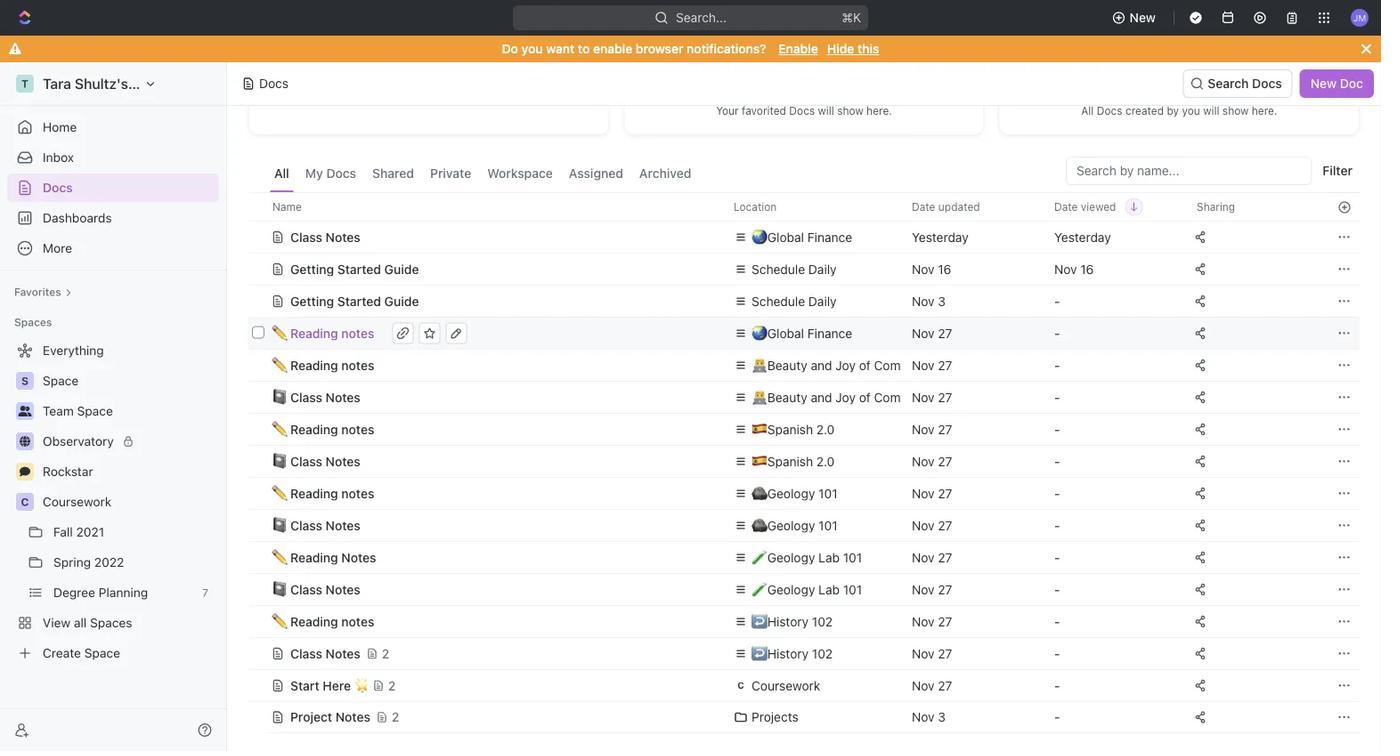 Task type: locate. For each thing, give the bounding box(es) containing it.
new button
[[1105, 4, 1167, 32]]

2 schedule from the top
[[752, 294, 805, 309]]

1 vertical spatial and
[[811, 390, 833, 405]]

getting for nov 16
[[290, 262, 334, 277]]

🌏 global finance for nov 27
[[752, 326, 853, 341]]

0 vertical spatial getting
[[290, 262, 334, 277]]

spanish
[[768, 422, 813, 437], [768, 454, 813, 469]]

here. down this
[[867, 105, 893, 117]]

1 geology from the top
[[768, 486, 816, 501]]

27 for 6th row
[[938, 358, 953, 373]]

1 nov 16 from the left
[[912, 262, 952, 277]]

0 vertical spatial and
[[811, 358, 833, 373]]

1 horizontal spatial you
[[1183, 105, 1201, 117]]

notifications?
[[687, 41, 767, 56]]

reading for 🇪🇸 spanish 2.0
[[290, 422, 338, 437]]

1 vertical spatial spaces
[[90, 616, 132, 631]]

🪨 geology 101 for class notes
[[752, 518, 838, 533]]

rockstar link
[[43, 458, 216, 486]]

🌟
[[354, 679, 367, 694]]

cell
[[249, 317, 268, 349]]

2 date from the left
[[1055, 201, 1078, 213]]

0 vertical spatial global
[[768, 230, 804, 245]]

3 class notes from the top
[[290, 454, 361, 469]]

1 horizontal spatial date
[[1055, 201, 1078, 213]]

tab list
[[270, 157, 696, 192]]

1 reading notes from the top
[[290, 326, 375, 341]]

lab
[[819, 551, 840, 565], [819, 583, 840, 597]]

start
[[290, 679, 320, 694]]

reading notes button for 👨‍💻 beauty and joy of computing
[[271, 350, 713, 382]]

4 class notes button from the top
[[271, 510, 713, 542]]

1 vertical spatial all
[[274, 166, 289, 181]]

2 of from the top
[[859, 390, 871, 405]]

c inside c coursework
[[738, 681, 745, 691]]

1 vertical spatial global
[[768, 326, 804, 341]]

here. down search docs
[[1252, 105, 1278, 117]]

nov 3 for schedule daily
[[912, 294, 946, 309]]

new inside button
[[1311, 76, 1337, 91]]

- for 6th row
[[1055, 358, 1061, 373]]

5 nov 27 from the top
[[912, 454, 953, 469]]

all
[[74, 616, 87, 631]]

finance for nov 27
[[808, 326, 853, 341]]

yesterday down the date updated
[[912, 230, 969, 245]]

101
[[819, 486, 838, 501], [819, 518, 838, 533], [843, 551, 863, 565], [843, 583, 863, 597]]

docs inside tab list
[[326, 166, 356, 181]]

nov for seventh row from the top of the page
[[912, 390, 935, 405]]

10 row from the top
[[249, 478, 1360, 510]]

0 horizontal spatial 16
[[938, 262, 952, 277]]

9 27 from the top
[[938, 583, 953, 597]]

space inside "link"
[[77, 404, 113, 419]]

nov 16 down date viewed
[[1055, 262, 1094, 277]]

spaces
[[14, 316, 52, 329], [90, 616, 132, 631]]

0 vertical spatial 🪨
[[752, 486, 764, 501]]

tara shultz's workspace, , element
[[16, 75, 34, 93]]

notes
[[326, 230, 361, 245], [326, 390, 361, 405], [326, 454, 361, 469], [326, 518, 361, 533], [342, 551, 376, 565], [326, 583, 361, 597], [326, 647, 361, 661], [336, 710, 371, 725]]

7 - from the top
[[1055, 486, 1061, 501]]

enable
[[779, 41, 819, 56]]

0 vertical spatial 🇪🇸 spanish 2.0
[[752, 422, 835, 437]]

🇪🇸
[[752, 422, 764, 437], [752, 454, 764, 469]]

2 guide from the top
[[385, 294, 419, 309]]

1 vertical spatial daily
[[809, 294, 837, 309]]

🧪 for reading notes
[[752, 551, 764, 565]]

new for new
[[1130, 10, 1156, 25]]

1 vertical spatial 🪨
[[752, 518, 764, 533]]

getting started guide for nov 3
[[290, 294, 419, 309]]

will right "favorited"
[[818, 105, 835, 117]]

2 will from the left
[[1204, 105, 1220, 117]]

reading for 🪨 geology 101
[[290, 486, 338, 501]]

reading notes button for 🌏 global finance
[[271, 318, 713, 350]]

1 horizontal spatial new
[[1311, 76, 1337, 91]]

1 daily from the top
[[809, 262, 837, 277]]

1 spanish from the top
[[768, 422, 813, 437]]

0 vertical spatial started
[[337, 262, 381, 277]]

0 horizontal spatial coursework
[[43, 495, 112, 510]]

class notes button for 🧪  geology lab 101
[[271, 574, 713, 606]]

schedule daily
[[752, 262, 837, 277], [752, 294, 837, 309]]

1 guide from the top
[[385, 262, 419, 277]]

6 reading from the top
[[290, 615, 338, 629]]

class notes for 👨‍💻
[[290, 390, 361, 405]]

class notes for 🪨
[[290, 518, 361, 533]]

1 and from the top
[[811, 358, 833, 373]]

date inside button
[[912, 201, 936, 213]]

beauty
[[768, 358, 808, 373], [768, 390, 808, 405]]

globe image
[[20, 437, 30, 447]]

2 2.0 from the top
[[817, 454, 835, 469]]

geology for 11th row
[[768, 518, 816, 533]]

you right by
[[1183, 105, 1201, 117]]

16 down date viewed
[[1081, 262, 1094, 277]]

all left created
[[1082, 105, 1094, 117]]

nov for 9th row from the bottom
[[912, 454, 935, 469]]

1 - from the top
[[1055, 294, 1061, 309]]

0 vertical spatial beauty
[[768, 358, 808, 373]]

27 for row containing reading notes
[[938, 551, 953, 565]]

2 for project notes
[[392, 710, 400, 725]]

4 reading notes button from the top
[[271, 478, 713, 510]]

workspace right shultz's
[[132, 75, 206, 92]]

joy for notes
[[836, 390, 856, 405]]

workspace right private
[[488, 166, 553, 181]]

0 horizontal spatial date
[[912, 201, 936, 213]]

class notes for 🌏
[[290, 230, 361, 245]]

nov for row containing project notes
[[912, 710, 935, 725]]

private button
[[426, 157, 476, 192]]

nov 16
[[912, 262, 952, 277], [1055, 262, 1094, 277]]

1 row from the top
[[249, 192, 1360, 222]]

0 vertical spatial 2.0
[[817, 422, 835, 437]]

1 nov 27 from the top
[[912, 326, 953, 341]]

1 vertical spatial 👨‍💻 beauty and joy of computing
[[752, 390, 938, 405]]

-
[[1055, 294, 1061, 309], [1055, 326, 1061, 341], [1055, 358, 1061, 373], [1055, 390, 1061, 405], [1055, 422, 1061, 437], [1055, 454, 1061, 469], [1055, 486, 1061, 501], [1055, 518, 1061, 533], [1055, 551, 1061, 565], [1055, 583, 1061, 597], [1055, 615, 1061, 629], [1055, 647, 1061, 661], [1055, 679, 1061, 694], [1055, 710, 1061, 725]]

1 class notes button from the top
[[271, 221, 713, 253]]

🌏 global finance for yesterday
[[752, 230, 853, 245]]

1 horizontal spatial spaces
[[90, 616, 132, 631]]

0 vertical spatial c
[[21, 496, 29, 509]]

🪨 geology 101
[[752, 486, 838, 501], [752, 518, 838, 533]]

↩️ for 15th row from the top
[[752, 647, 764, 661]]

1 class from the top
[[290, 230, 323, 245]]

1 vertical spatial coursework, , element
[[734, 679, 748, 694]]

all left the my
[[274, 166, 289, 181]]

reading notes button for 🪨 geology 101
[[271, 478, 713, 510]]

5 - from the top
[[1055, 422, 1061, 437]]

will down search
[[1204, 105, 1220, 117]]

everything
[[43, 343, 104, 358]]

1 vertical spatial 🧪  geology lab 101
[[752, 583, 863, 597]]

0 vertical spatial 2
[[382, 647, 390, 661]]

1 vertical spatial getting
[[290, 294, 334, 309]]

1 🌏 global finance from the top
[[752, 230, 853, 245]]

1 vertical spatial of
[[859, 390, 871, 405]]

🌏 for nov 27
[[752, 326, 764, 341]]

1 vertical spatial history
[[768, 647, 809, 661]]

by
[[1167, 105, 1180, 117]]

1 getting started guide button from the top
[[271, 253, 713, 286]]

date left updated
[[912, 201, 936, 213]]

1 horizontal spatial all
[[1082, 105, 1094, 117]]

nov 16 down the date updated
[[912, 262, 952, 277]]

2 finance from the top
[[808, 326, 853, 341]]

↩️ history 102 for 15th row from the top
[[752, 647, 833, 661]]

2 started from the top
[[337, 294, 381, 309]]

space
[[43, 374, 79, 388], [77, 404, 113, 419], [84, 646, 120, 661]]

1 vertical spatial 🧪
[[752, 583, 764, 597]]

🪨 geology 101 for reading notes
[[752, 486, 838, 501]]

class
[[290, 230, 323, 245], [290, 390, 323, 405], [290, 454, 323, 469], [290, 518, 323, 533], [290, 583, 323, 597], [290, 647, 323, 661]]

0 vertical spatial 102
[[812, 615, 833, 629]]

table containing class notes
[[249, 192, 1360, 736]]

of
[[859, 358, 871, 373], [859, 390, 871, 405]]

here
[[323, 679, 351, 694]]

1 vertical spatial beauty
[[768, 390, 808, 405]]

1 vertical spatial 🌏 global finance
[[752, 326, 853, 341]]

coursework up projects
[[752, 679, 821, 694]]

more
[[43, 241, 72, 256]]

0 vertical spatial finance
[[808, 230, 853, 245]]

2 class notes from the top
[[290, 390, 361, 405]]

reading
[[290, 326, 338, 341], [290, 358, 338, 373], [290, 422, 338, 437], [290, 486, 338, 501], [290, 551, 338, 565], [290, 615, 338, 629]]

- for row containing reading notes
[[1055, 551, 1061, 565]]

space up team
[[43, 374, 79, 388]]

0 vertical spatial spanish
[[768, 422, 813, 437]]

spaces up create space link
[[90, 616, 132, 631]]

🪨 for reading notes
[[752, 486, 764, 501]]

nov
[[912, 262, 935, 277], [1055, 262, 1078, 277], [912, 294, 935, 309], [912, 326, 935, 341], [912, 358, 935, 373], [912, 390, 935, 405], [912, 422, 935, 437], [912, 454, 935, 469], [912, 486, 935, 501], [912, 518, 935, 533], [912, 551, 935, 565], [912, 583, 935, 597], [912, 615, 935, 629], [912, 647, 935, 661], [912, 679, 935, 694], [912, 710, 935, 725]]

nov for 8th row from the bottom of the page
[[912, 486, 935, 501]]

getting
[[290, 262, 334, 277], [290, 294, 334, 309]]

all inside button
[[274, 166, 289, 181]]

Search by name... text field
[[1077, 158, 1302, 184]]

2 for start here 🌟
[[388, 679, 396, 694]]

new doc
[[1311, 76, 1364, 91]]

dashboards
[[43, 211, 112, 225]]

3 27 from the top
[[938, 390, 953, 405]]

0 vertical spatial 👨‍💻 beauty and joy of computing
[[752, 358, 938, 373]]

4 row from the top
[[249, 285, 1360, 318]]

27 for 15th row from the top
[[938, 647, 953, 661]]

1 vertical spatial new
[[1311, 76, 1337, 91]]

- for seventh row from the top of the page
[[1055, 390, 1061, 405]]

geology for row containing reading notes
[[768, 551, 816, 565]]

7 27 from the top
[[938, 518, 953, 533]]

🇪🇸 spanish 2.0 for reading notes
[[752, 422, 835, 437]]

reading notes
[[290, 326, 375, 341], [290, 358, 375, 373], [290, 422, 375, 437], [290, 486, 375, 501], [290, 615, 375, 629]]

2 👨‍💻 from the top
[[752, 390, 764, 405]]

🧪 for class notes
[[752, 583, 764, 597]]

inbox
[[43, 150, 74, 165]]

home link
[[7, 113, 219, 142]]

spaces down favorites
[[14, 316, 52, 329]]

reading notes button for ↩️ history 102
[[271, 606, 713, 638]]

0 horizontal spatial will
[[818, 105, 835, 117]]

nov 27 for 8th row
[[912, 422, 953, 437]]

hide
[[827, 41, 855, 56]]

filter button
[[1316, 157, 1360, 185]]

5 class notes button from the top
[[271, 574, 713, 606]]

0 horizontal spatial yesterday
[[912, 230, 969, 245]]

0 vertical spatial 3
[[938, 294, 946, 309]]

view
[[43, 616, 70, 631]]

1 vertical spatial 2.0
[[817, 454, 835, 469]]

tree
[[7, 337, 219, 668]]

nov 27 for 5th row from the bottom
[[912, 583, 953, 597]]

history
[[768, 615, 809, 629], [768, 647, 809, 661]]

2 🇪🇸 spanish 2.0 from the top
[[752, 454, 835, 469]]

2 27 from the top
[[938, 358, 953, 373]]

1 computing from the top
[[874, 358, 938, 373]]

2 notes from the top
[[342, 358, 375, 373]]

yesterday down date viewed
[[1055, 230, 1112, 245]]

1 vertical spatial 2
[[388, 679, 396, 694]]

0 vertical spatial joy
[[836, 358, 856, 373]]

1 vertical spatial c
[[738, 681, 745, 691]]

3 row from the top
[[249, 253, 1360, 286]]

0 vertical spatial spaces
[[14, 316, 52, 329]]

1 3 from the top
[[938, 294, 946, 309]]

16 down the date updated
[[938, 262, 952, 277]]

0 horizontal spatial c
[[21, 496, 29, 509]]

0 vertical spatial 🇪🇸
[[752, 422, 764, 437]]

1 vertical spatial nov 3
[[912, 710, 946, 725]]

4 geology from the top
[[768, 583, 816, 597]]

1 vertical spatial 🇪🇸
[[752, 454, 764, 469]]

table
[[249, 192, 1360, 736]]

🇪🇸 spanish 2.0 for class notes
[[752, 454, 835, 469]]

nov 3
[[912, 294, 946, 309], [912, 710, 946, 725]]

class notes for 🧪
[[290, 583, 361, 597]]

you
[[522, 41, 543, 56], [1183, 105, 1201, 117]]

1 started from the top
[[337, 262, 381, 277]]

15 row from the top
[[249, 637, 1360, 672]]

class for 🧪  geology lab 101
[[290, 583, 323, 597]]

1 vertical spatial lab
[[819, 583, 840, 597]]

1 vertical spatial schedule daily
[[752, 294, 837, 309]]

2.0
[[817, 422, 835, 437], [817, 454, 835, 469]]

workspace button
[[483, 157, 558, 192]]

0 horizontal spatial coursework, , element
[[16, 494, 34, 511]]

1 vertical spatial joy
[[836, 390, 856, 405]]

date left viewed
[[1055, 201, 1078, 213]]

workspace inside sidebar navigation
[[132, 75, 206, 92]]

archived
[[640, 166, 692, 181]]

favorites button
[[7, 282, 79, 303]]

fall
[[53, 525, 73, 540]]

beauty for class notes
[[768, 390, 808, 405]]

0 vertical spatial history
[[768, 615, 809, 629]]

🪨
[[752, 486, 764, 501], [752, 518, 764, 533]]

1 vertical spatial ↩️ history 102
[[752, 647, 833, 661]]

date for date updated
[[912, 201, 936, 213]]

1 vertical spatial 3
[[938, 710, 946, 725]]

2 spanish from the top
[[768, 454, 813, 469]]

1 getting from the top
[[290, 262, 334, 277]]

🧪  geology lab 101
[[752, 551, 863, 565], [752, 583, 863, 597]]

1 vertical spatial 👨‍💻
[[752, 390, 764, 405]]

11 nov 27 from the top
[[912, 647, 953, 661]]

dashboards link
[[7, 204, 219, 233]]

27 for 5th row from the bottom
[[938, 583, 953, 597]]

1 vertical spatial 🇪🇸 spanish 2.0
[[752, 454, 835, 469]]

4 - from the top
[[1055, 390, 1061, 405]]

1 horizontal spatial c
[[738, 681, 745, 691]]

assigned button
[[565, 157, 628, 192]]

0 horizontal spatial you
[[522, 41, 543, 56]]

1 vertical spatial 🌏
[[752, 326, 764, 341]]

1 vertical spatial spanish
[[768, 454, 813, 469]]

reading inside button
[[290, 551, 338, 565]]

2 ↩️ history 102 from the top
[[752, 647, 833, 661]]

0 horizontal spatial new
[[1130, 10, 1156, 25]]

computing
[[874, 358, 938, 373], [874, 390, 938, 405]]

3 reading from the top
[[290, 422, 338, 437]]

new inside button
[[1130, 10, 1156, 25]]

0 horizontal spatial workspace
[[132, 75, 206, 92]]

docs
[[259, 76, 289, 91], [1253, 76, 1283, 91], [790, 105, 815, 117], [1097, 105, 1123, 117], [326, 166, 356, 181], [43, 180, 73, 195]]

0 vertical spatial coursework
[[43, 495, 112, 510]]

10 - from the top
[[1055, 583, 1061, 597]]

coursework
[[43, 495, 112, 510], [752, 679, 821, 694]]

1 horizontal spatial workspace
[[488, 166, 553, 181]]

0 vertical spatial lab
[[819, 551, 840, 565]]

0 vertical spatial schedule
[[752, 262, 805, 277]]

1 lab from the top
[[819, 551, 840, 565]]

0 vertical spatial 🪨 geology 101
[[752, 486, 838, 501]]

notes for 👨‍💻 beauty and joy of computing
[[342, 358, 375, 373]]

2 beauty from the top
[[768, 390, 808, 405]]

2 getting from the top
[[290, 294, 334, 309]]

here.
[[867, 105, 893, 117], [1252, 105, 1278, 117]]

you right do
[[522, 41, 543, 56]]

and for reading notes
[[811, 358, 833, 373]]

27 for fifth row from the top of the page
[[938, 326, 953, 341]]

spaces inside view all spaces link
[[90, 616, 132, 631]]

1 vertical spatial schedule
[[752, 294, 805, 309]]

1 reading notes button from the top
[[271, 318, 713, 350]]

spanish for reading notes
[[768, 422, 813, 437]]

0 horizontal spatial nov 16
[[912, 262, 952, 277]]

1 joy from the top
[[836, 358, 856, 373]]

project notes
[[290, 710, 371, 725]]

guide
[[385, 262, 419, 277], [385, 294, 419, 309]]

↩️
[[752, 615, 764, 629], [752, 647, 764, 661]]

beauty for reading notes
[[768, 358, 808, 373]]

date inside button
[[1055, 201, 1078, 213]]

space up observatory
[[77, 404, 113, 419]]

comment image
[[20, 467, 30, 478]]

0 vertical spatial new
[[1130, 10, 1156, 25]]

6 nov 27 from the top
[[912, 486, 953, 501]]

1 🧪  geology lab 101 from the top
[[752, 551, 863, 565]]

tree containing everything
[[7, 337, 219, 668]]

6 27 from the top
[[938, 486, 953, 501]]

1 schedule daily from the top
[[752, 262, 837, 277]]

0 vertical spatial 👨‍💻
[[752, 358, 764, 373]]

2 102 from the top
[[812, 647, 833, 661]]

nov for row containing reading notes
[[912, 551, 935, 565]]

2.0 for class notes
[[817, 454, 835, 469]]

0 vertical spatial of
[[859, 358, 871, 373]]

1 vertical spatial space
[[77, 404, 113, 419]]

1 ↩️ history 102 from the top
[[752, 615, 833, 629]]

0 vertical spatial getting started guide
[[290, 262, 419, 277]]

2 ↩️ from the top
[[752, 647, 764, 661]]

row containing start here 🌟
[[249, 669, 1360, 704]]

reading notes for 🌏
[[290, 326, 375, 341]]

coursework, , element inside row
[[734, 679, 748, 694]]

guide for nov 3
[[385, 294, 419, 309]]

spanish for class notes
[[768, 454, 813, 469]]

coursework up fall 2021
[[43, 495, 112, 510]]

sidebar navigation
[[0, 62, 231, 752]]

2 geology from the top
[[768, 518, 816, 533]]

new
[[1130, 10, 1156, 25], [1311, 76, 1337, 91]]

home
[[43, 120, 77, 135]]

1 vertical spatial computing
[[874, 390, 938, 405]]

nov for row containing start here 🌟
[[912, 679, 935, 694]]

1 27 from the top
[[938, 326, 953, 341]]

1 horizontal spatial show
[[1223, 105, 1249, 117]]

0 horizontal spatial show
[[838, 105, 864, 117]]

2 nov 16 from the left
[[1055, 262, 1094, 277]]

shared button
[[368, 157, 419, 192]]

1 nov 3 from the top
[[912, 294, 946, 309]]

27 for 11th row
[[938, 518, 953, 533]]

1 yesterday from the left
[[912, 230, 969, 245]]

12 nov 27 from the top
[[912, 679, 953, 694]]

4 notes from the top
[[342, 486, 375, 501]]

8 27 from the top
[[938, 551, 953, 565]]

- for fifth row from the top of the page
[[1055, 326, 1061, 341]]

4 reading from the top
[[290, 486, 338, 501]]

1 vertical spatial workspace
[[488, 166, 553, 181]]

nov 27 for row containing start here 🌟
[[912, 679, 953, 694]]

2 schedule daily from the top
[[752, 294, 837, 309]]

0 vertical spatial 🌏 global finance
[[752, 230, 853, 245]]

all button
[[270, 157, 294, 192]]

1 horizontal spatial nov 16
[[1055, 262, 1094, 277]]

1 beauty from the top
[[768, 358, 808, 373]]

3 for schedule daily
[[938, 294, 946, 309]]

1 global from the top
[[768, 230, 804, 245]]

0 vertical spatial schedule daily
[[752, 262, 837, 277]]

2 class notes button from the top
[[271, 382, 713, 414]]

view all spaces link
[[7, 609, 216, 638]]

1 date from the left
[[912, 201, 936, 213]]

2 - from the top
[[1055, 326, 1061, 341]]

class for 👨‍💻 beauty and joy of computing
[[290, 390, 323, 405]]

1 horizontal spatial yesterday
[[1055, 230, 1112, 245]]

0 vertical spatial computing
[[874, 358, 938, 373]]

0 horizontal spatial here.
[[867, 105, 893, 117]]

new for new doc
[[1311, 76, 1337, 91]]

16
[[938, 262, 952, 277], [1081, 262, 1094, 277]]

👨‍💻 for reading notes
[[752, 358, 764, 373]]

favorites
[[14, 286, 61, 298]]

coursework, , element
[[16, 494, 34, 511], [734, 679, 748, 694]]

docs inside sidebar navigation
[[43, 180, 73, 195]]

show down hide
[[838, 105, 864, 117]]

getting started guide button
[[271, 253, 713, 286], [271, 286, 713, 318]]

0 vertical spatial ↩️ history 102
[[752, 615, 833, 629]]

1 horizontal spatial will
[[1204, 105, 1220, 117]]

reading notes for 👨‍💻
[[290, 358, 375, 373]]

geology for 8th row from the bottom of the page
[[768, 486, 816, 501]]

13 row from the top
[[249, 574, 1360, 606]]

🪨 for class notes
[[752, 518, 764, 533]]

0 vertical spatial daily
[[809, 262, 837, 277]]

4 27 from the top
[[938, 422, 953, 437]]

8 nov 27 from the top
[[912, 551, 953, 565]]

create space
[[43, 646, 120, 661]]

1 vertical spatial finance
[[808, 326, 853, 341]]

2 computing from the top
[[874, 390, 938, 405]]

show down search docs button
[[1223, 105, 1249, 117]]

5 27 from the top
[[938, 454, 953, 469]]

2 for class notes
[[382, 647, 390, 661]]

- for row containing project notes
[[1055, 710, 1061, 725]]

space down view all spaces link
[[84, 646, 120, 661]]

team
[[43, 404, 74, 419]]

your favorited docs will show here.
[[716, 105, 893, 117]]

1 ↩️ from the top
[[752, 615, 764, 629]]

row
[[249, 192, 1360, 222], [249, 221, 1360, 253], [249, 253, 1360, 286], [249, 285, 1360, 318], [249, 317, 1360, 350], [249, 349, 1360, 382], [249, 381, 1360, 414], [249, 413, 1360, 446], [249, 445, 1360, 478], [249, 478, 1360, 510], [249, 510, 1360, 542], [249, 542, 1360, 574], [249, 574, 1360, 606], [249, 606, 1360, 638], [249, 637, 1360, 672], [249, 669, 1360, 704], [249, 700, 1360, 736]]

2 🪨 from the top
[[752, 518, 764, 533]]

1 👨‍💻 from the top
[[752, 358, 764, 373]]

all for all
[[274, 166, 289, 181]]

class notes
[[290, 230, 361, 245], [290, 390, 361, 405], [290, 454, 361, 469], [290, 518, 361, 533], [290, 583, 361, 597], [290, 647, 361, 661]]

1 horizontal spatial coursework
[[752, 679, 821, 694]]

c inside coursework, , element
[[21, 496, 29, 509]]

nov 27 for seventh row from the top of the page
[[912, 390, 953, 405]]

0 vertical spatial 🌏
[[752, 230, 764, 245]]

3
[[938, 294, 946, 309], [938, 710, 946, 725]]

2 vertical spatial 2
[[392, 710, 400, 725]]

finance
[[808, 230, 853, 245], [808, 326, 853, 341]]

2 getting started guide button from the top
[[271, 286, 713, 318]]

0 vertical spatial 🧪
[[752, 551, 764, 565]]

5 notes from the top
[[342, 615, 375, 629]]

1 class notes from the top
[[290, 230, 361, 245]]

s
[[21, 375, 29, 388]]

2 vertical spatial space
[[84, 646, 120, 661]]

1 horizontal spatial here.
[[1252, 105, 1278, 117]]

2 🌏 global finance from the top
[[752, 326, 853, 341]]

reading notes
[[290, 551, 376, 565]]



Task type: describe. For each thing, give the bounding box(es) containing it.
2 history from the top
[[768, 647, 809, 661]]

all for all docs created by you will show here.
[[1082, 105, 1094, 117]]

tree inside sidebar navigation
[[7, 337, 219, 668]]

degree
[[53, 586, 95, 600]]

1 vertical spatial you
[[1183, 105, 1201, 117]]

daily for nov 3
[[809, 294, 837, 309]]

1 history from the top
[[768, 615, 809, 629]]

date viewed
[[1055, 201, 1117, 213]]

👨‍💻 beauty and joy of computing for reading notes
[[752, 358, 938, 373]]

spring 2022
[[53, 555, 124, 570]]

- for 8th row from the bottom of the page
[[1055, 486, 1061, 501]]

0 vertical spatial coursework, , element
[[16, 494, 34, 511]]

team space
[[43, 404, 113, 419]]

↩️ for 14th row from the top
[[752, 615, 764, 629]]

class notes button for 🌏 global finance
[[271, 221, 713, 253]]

1 102 from the top
[[812, 615, 833, 629]]

viewed
[[1081, 201, 1117, 213]]

2021
[[76, 525, 104, 540]]

and for class notes
[[811, 390, 833, 405]]

getting started guide button for nov 16
[[271, 253, 713, 286]]

- for row containing start here 🌟
[[1055, 679, 1061, 694]]

lab for reading notes
[[819, 551, 840, 565]]

planning
[[99, 586, 148, 600]]

- for 5th row from the bottom
[[1055, 583, 1061, 597]]

my docs button
[[301, 157, 361, 192]]

archived button
[[635, 157, 696, 192]]

finance for yesterday
[[808, 230, 853, 245]]

my docs
[[305, 166, 356, 181]]

c for c
[[21, 496, 29, 509]]

5 row from the top
[[249, 317, 1360, 350]]

shared
[[372, 166, 414, 181]]

6 class notes from the top
[[290, 647, 361, 661]]

docs link
[[7, 174, 219, 202]]

browser
[[636, 41, 684, 56]]

tara
[[43, 75, 71, 92]]

⌘k
[[842, 10, 862, 25]]

enable
[[593, 41, 633, 56]]

1 show from the left
[[838, 105, 864, 117]]

reading notes for 🇪🇸
[[290, 422, 375, 437]]

observatory
[[43, 434, 114, 449]]

6 class from the top
[[290, 647, 323, 661]]

nov 3 for projects
[[912, 710, 946, 725]]

date viewed button
[[1044, 193, 1143, 221]]

reading notes button
[[271, 542, 713, 574]]

reading for 👨‍💻 beauty and joy of computing
[[290, 358, 338, 373]]

projects
[[752, 710, 799, 725]]

everything link
[[7, 337, 216, 365]]

27 for seventh row from the top of the page
[[938, 390, 953, 405]]

date updated
[[912, 201, 981, 213]]

class notes button for 🪨 geology 101
[[271, 510, 713, 542]]

all docs created by you will show here.
[[1082, 105, 1278, 117]]

- for 14th row from the top
[[1055, 615, 1061, 629]]

search docs button
[[1183, 69, 1293, 98]]

nov 27 for 8th row from the bottom of the page
[[912, 486, 953, 501]]

schedule daily for nov 16
[[752, 262, 837, 277]]

my
[[305, 166, 323, 181]]

doc
[[1341, 76, 1364, 91]]

search docs
[[1208, 76, 1283, 91]]

9 row from the top
[[249, 445, 1360, 478]]

create
[[43, 646, 81, 661]]

nov 27 for 6th row
[[912, 358, 953, 373]]

inbox link
[[7, 143, 219, 172]]

nov for 5th row from the bottom
[[912, 583, 935, 597]]

nov for 11th row
[[912, 518, 935, 533]]

👨‍💻 for class notes
[[752, 390, 764, 405]]

project
[[290, 710, 332, 725]]

fall 2021
[[53, 525, 104, 540]]

space link
[[43, 367, 216, 396]]

row containing name
[[249, 192, 1360, 222]]

search
[[1208, 76, 1249, 91]]

1 will from the left
[[818, 105, 835, 117]]

8 row from the top
[[249, 413, 1360, 446]]

27 for row containing start here 🌟
[[938, 679, 953, 694]]

getting for nov 3
[[290, 294, 334, 309]]

guide for nov 16
[[385, 262, 419, 277]]

created
[[1126, 105, 1164, 117]]

filter
[[1323, 163, 1353, 178]]

tab list containing all
[[270, 157, 696, 192]]

degree planning link
[[53, 579, 195, 608]]

this
[[858, 41, 880, 56]]

class notes button for 🇪🇸 spanish 2.0
[[271, 446, 713, 478]]

nov 27 for fifth row from the top of the page
[[912, 326, 953, 341]]

filter button
[[1316, 157, 1360, 185]]

updated
[[939, 201, 981, 213]]

spring 2022 link
[[53, 549, 216, 577]]

class notes button for 👨‍💻 beauty and joy of computing
[[271, 382, 713, 414]]

2022
[[94, 555, 124, 570]]

14 row from the top
[[249, 606, 1360, 638]]

27 for 14th row from the top
[[938, 615, 953, 629]]

want
[[546, 41, 575, 56]]

spring
[[53, 555, 91, 570]]

nov 27 for row containing reading notes
[[912, 551, 953, 565]]

1 16 from the left
[[938, 262, 952, 277]]

7 row from the top
[[249, 381, 1360, 414]]

class for 🌏 global finance
[[290, 230, 323, 245]]

2 here. from the left
[[1252, 105, 1278, 117]]

class for 🪨 geology 101
[[290, 518, 323, 533]]

getting started guide for nov 16
[[290, 262, 419, 277]]

- for 15th row from the top
[[1055, 647, 1061, 661]]

6 row from the top
[[249, 349, 1360, 382]]

location
[[734, 201, 777, 213]]

jm button
[[1346, 4, 1375, 32]]

7
[[202, 587, 208, 600]]

daily for nov 16
[[809, 262, 837, 277]]

lab for class notes
[[819, 583, 840, 597]]

nov for 6th row
[[912, 358, 935, 373]]

private
[[430, 166, 471, 181]]

nov for 15th row from the bottom
[[912, 262, 935, 277]]

your
[[716, 105, 739, 117]]

coursework inside row
[[752, 679, 821, 694]]

start here 🌟
[[290, 679, 367, 694]]

jm
[[1354, 12, 1367, 23]]

2 row from the top
[[249, 221, 1360, 253]]

reading notes for 🪨
[[290, 486, 375, 501]]

0 vertical spatial space
[[43, 374, 79, 388]]

geology for 5th row from the bottom
[[768, 583, 816, 597]]

space, , element
[[16, 372, 34, 390]]

rockstar
[[43, 465, 93, 479]]

observatory link
[[43, 428, 216, 456]]

nov for fifth row from the top of the page
[[912, 326, 935, 341]]

t
[[21, 78, 28, 90]]

notes inside button
[[342, 551, 376, 565]]

row containing project notes
[[249, 700, 1360, 736]]

space for create
[[84, 646, 120, 661]]

27 for 8th row
[[938, 422, 953, 437]]

view all spaces
[[43, 616, 132, 631]]

user group image
[[18, 406, 32, 417]]

🧪  geology lab 101 for class notes
[[752, 583, 863, 597]]

schedule for nov 3
[[752, 294, 805, 309]]

notes for ↩️ history 102
[[342, 615, 375, 629]]

degree planning
[[53, 586, 148, 600]]

sharing
[[1197, 201, 1236, 213]]

nov 27 for 11th row
[[912, 518, 953, 533]]

do
[[502, 41, 518, 56]]

class for 🇪🇸 spanish 2.0
[[290, 454, 323, 469]]

joy for notes
[[836, 358, 856, 373]]

0 vertical spatial you
[[522, 41, 543, 56]]

to
[[578, 41, 590, 56]]

schedule daily for nov 3
[[752, 294, 837, 309]]

team space link
[[43, 397, 216, 426]]

favorited
[[742, 105, 787, 117]]

reading for ↩️ history 102
[[290, 615, 338, 629]]

date updated button
[[902, 193, 991, 221]]

workspace inside button
[[488, 166, 553, 181]]

assigned
[[569, 166, 624, 181]]

11 row from the top
[[249, 510, 1360, 542]]

🇪🇸 for class notes
[[752, 454, 764, 469]]

coursework inside sidebar navigation
[[43, 495, 112, 510]]

more button
[[7, 234, 219, 263]]

global for nov 27
[[768, 326, 804, 341]]

started for nov 3
[[337, 294, 381, 309]]

2 yesterday from the left
[[1055, 230, 1112, 245]]

of for notes
[[859, 358, 871, 373]]

2 show from the left
[[1223, 105, 1249, 117]]

getting started guide button for nov 3
[[271, 286, 713, 318]]

row containing reading notes
[[249, 542, 1360, 574]]

- for 8th row
[[1055, 422, 1061, 437]]

2.0 for reading notes
[[817, 422, 835, 437]]

nov 27 for 9th row from the bottom
[[912, 454, 953, 469]]

reading for 🧪  geology lab 101
[[290, 551, 338, 565]]

c coursework
[[738, 679, 821, 694]]

2 16 from the left
[[1081, 262, 1094, 277]]

search...
[[676, 10, 727, 25]]

fall 2021 link
[[53, 518, 216, 547]]

create space link
[[7, 640, 216, 668]]

3 for projects
[[938, 710, 946, 725]]

schedule for nov 16
[[752, 262, 805, 277]]

name
[[273, 201, 302, 213]]

shultz's
[[75, 75, 128, 92]]

tara shultz's workspace
[[43, 75, 206, 92]]

1 here. from the left
[[867, 105, 893, 117]]

🌏 for yesterday
[[752, 230, 764, 245]]

coursework link
[[43, 488, 216, 517]]



Task type: vqa. For each thing, say whether or not it's contained in the screenshot.


